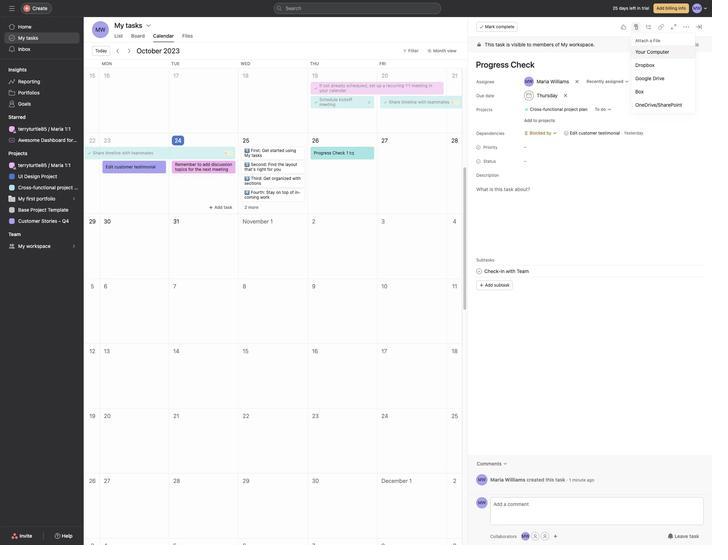 Task type: vqa. For each thing, say whether or not it's contained in the screenshot.
Cross-functional project plan within Progress Check dialog
yes



Task type: describe. For each thing, give the bounding box(es) containing it.
0 horizontal spatial share timeline with teammates
[[93, 150, 153, 156]]

0 vertical spatial in
[[638, 6, 641, 11]]

attach
[[636, 38, 649, 43]]

1 right december
[[410, 478, 412, 484]]

task for leave
[[690, 534, 700, 540]]

teams element
[[0, 228, 84, 253]]

4️⃣
[[245, 190, 250, 195]]

remove task from cross-functional project plan element
[[617, 105, 626, 114]]

second:
[[251, 162, 267, 167]]

projects inside progress check dialog
[[477, 107, 493, 112]]

add for add billing info
[[657, 6, 665, 11]]

billing
[[666, 6, 678, 11]]

2023
[[164, 47, 180, 55]]

dashboard
[[41, 137, 66, 143]]

tue
[[171, 61, 180, 66]]

up
[[377, 83, 382, 88]]

2 horizontal spatial with
[[418, 99, 427, 105]]

0 horizontal spatial 20
[[104, 413, 111, 420]]

0 horizontal spatial edit customer testimonial
[[106, 164, 156, 170]]

1 vertical spatial 15
[[243, 348, 249, 355]]

show options image
[[146, 23, 152, 28]]

1 vertical spatial 16
[[312, 348, 318, 355]]

0 vertical spatial 22
[[89, 138, 96, 144]]

1:1 for ui design project
[[65, 162, 71, 168]]

hide sidebar image
[[9, 6, 15, 11]]

my tasks
[[114, 21, 142, 29]]

search
[[286, 5, 302, 11]]

1 vertical spatial with
[[122, 150, 130, 156]]

create button
[[21, 3, 52, 14]]

0 horizontal spatial 30
[[104, 219, 111, 225]]

1 horizontal spatial share timeline with teammates
[[389, 99, 450, 105]]

close details image
[[697, 24, 702, 30]]

complete
[[497, 24, 515, 29]]

0 horizontal spatial customer
[[115, 164, 133, 170]]

workspace.
[[570, 42, 595, 47]]

progress check
[[314, 150, 345, 156]]

more actions for this task image
[[684, 24, 690, 30]]

dropbox
[[636, 62, 655, 68]]

1 right november
[[271, 219, 273, 225]]

kickoff
[[339, 97, 353, 102]]

home
[[18, 24, 32, 30]]

1 vertical spatial testimonial
[[134, 164, 156, 170]]

create
[[32, 5, 47, 11]]

0 vertical spatial 16
[[104, 73, 110, 79]]

progress
[[314, 150, 332, 156]]

meeting inside schedule kickoff meeting
[[320, 102, 336, 107]]

my for my workspace
[[18, 243, 25, 249]]

1 horizontal spatial 23
[[312, 413, 319, 420]]

— button
[[521, 156, 563, 166]]

filter
[[409, 48, 419, 53]]

the inside remember to add discussion topics for the next meeting
[[195, 167, 202, 172]]

0 horizontal spatial 19
[[90, 413, 95, 420]]

leave task
[[675, 534, 700, 540]]

cross- inside projects element
[[18, 185, 33, 191]]

project inside main content
[[565, 107, 579, 112]]

clear due date image
[[564, 94, 568, 98]]

starred
[[8, 114, 26, 120]]

functional inside main content
[[544, 107, 563, 112]]

testimonial inside main content
[[599, 131, 621, 136]]

projects button
[[0, 150, 27, 157]]

1 vertical spatial 28
[[173, 478, 180, 484]]

1 vertical spatial edit
[[106, 164, 113, 170]]

view
[[448, 48, 457, 53]]

2 horizontal spatial 25
[[613, 6, 618, 11]]

1 horizontal spatial to
[[527, 42, 532, 47]]

invite button
[[7, 530, 37, 543]]

right
[[257, 167, 266, 172]]

1 horizontal spatial 19
[[312, 73, 318, 79]]

maria down comments popup button
[[491, 477, 504, 483]]

first:
[[251, 148, 261, 153]]

created
[[527, 477, 545, 483]]

starred element
[[0, 111, 102, 147]]

yesterday
[[625, 131, 644, 136]]

my first portfolio
[[18, 196, 55, 202]]

2 more button
[[242, 203, 262, 213]]

0 vertical spatial teammates
[[428, 99, 450, 105]]

google drive
[[636, 75, 665, 81]]

you
[[274, 167, 281, 172]]

task for this
[[496, 42, 505, 47]]

terryturtle85 for design
[[18, 162, 47, 168]]

0 vertical spatial 27
[[382, 138, 388, 144]]

this task is visible to members of my workspace.
[[485, 42, 595, 47]]

if
[[320, 83, 322, 88]]

plan inside projects element
[[74, 185, 84, 191]]

info
[[679, 6, 687, 11]]

meeting inside remember to add discussion topics for the next meeting
[[212, 167, 228, 172]]

on
[[276, 190, 281, 195]]

minute
[[573, 478, 586, 483]]

portfolios
[[18, 90, 40, 96]]

add subtask
[[486, 283, 510, 288]]

1 vertical spatial 29
[[243, 478, 250, 484]]

thursday
[[537, 92, 558, 98]]

0 vertical spatial 18
[[243, 73, 249, 79]]

dependencies
[[477, 131, 505, 136]]

1 horizontal spatial 21
[[452, 73, 458, 79]]

add billing info
[[657, 6, 687, 11]]

of inside "4️⃣ fourth: stay on top of incoming work"
[[290, 190, 294, 195]]

board
[[131, 33, 145, 39]]

files link
[[182, 33, 193, 42]]

1 vertical spatial share
[[93, 150, 104, 156]]

for inside 2️⃣ second: find the layout that's right for you
[[267, 167, 273, 172]]

meeting inside the "if not already scheduled, set up a recurring 1:1 meeting in your calendar"
[[412, 83, 428, 88]]

terryturtle85 / maria 1:1 link for design
[[4, 160, 80, 171]]

task left ·
[[556, 477, 566, 483]]

3️⃣
[[245, 176, 250, 181]]

Task Name text field
[[472, 57, 704, 73]]

maria williams created this task · 1 minute ago
[[491, 477, 595, 483]]

add for add task
[[215, 205, 223, 210]]

0 vertical spatial 20
[[382, 73, 389, 79]]

starred button
[[0, 114, 26, 121]]

your computer menu item
[[632, 45, 696, 59]]

terryturtle85 / maria 1:1 for design
[[18, 162, 71, 168]]

search list box
[[274, 3, 442, 14]]

priority
[[484, 145, 498, 150]]

0 vertical spatial timeline
[[402, 99, 417, 105]]

progress check dialog
[[468, 17, 713, 546]]

0 horizontal spatial 25
[[243, 138, 250, 144]]

not
[[324, 83, 330, 88]]

1 horizontal spatial share
[[389, 99, 401, 105]]

0 vertical spatial 28
[[452, 138, 459, 144]]

3
[[382, 219, 385, 225]]

customer stories - q4
[[18, 218, 69, 224]]

/ for design
[[48, 162, 50, 168]]

workspace
[[26, 243, 51, 249]]

25 days left in trial
[[613, 6, 650, 11]]

0 vertical spatial 29
[[89, 219, 96, 225]]

0 horizontal spatial 15
[[90, 73, 95, 79]]

of inside main content
[[556, 42, 560, 47]]

1 inside maria williams created this task · 1 minute ago
[[570, 478, 572, 483]]

mark complete
[[486, 24, 515, 29]]

set
[[370, 83, 376, 88]]

1 vertical spatial timeline
[[105, 150, 121, 156]]

1 vertical spatial 27
[[104, 478, 110, 484]]

13
[[104, 348, 110, 355]]

cross- inside main content
[[531, 107, 544, 112]]

mon
[[102, 61, 112, 66]]

0 vertical spatial 26
[[312, 138, 319, 144]]

add billing info button
[[654, 3, 690, 13]]

1 horizontal spatial 24
[[382, 413, 389, 420]]

2 horizontal spatial 2
[[454, 478, 457, 484]]

calendar
[[330, 88, 347, 93]]

my for my tasks
[[18, 35, 25, 41]]

the inside 2️⃣ second: find the layout that's right for you
[[278, 162, 284, 167]]

my inside main content
[[562, 42, 568, 47]]

ui design project
[[18, 173, 57, 179]]

projects inside "dropdown button"
[[8, 150, 27, 156]]

status
[[484, 159, 496, 164]]

full screen image
[[672, 24, 677, 30]]

trial
[[642, 6, 650, 11]]

add
[[203, 162, 210, 167]]

mark
[[486, 24, 495, 29]]

layout
[[286, 162, 298, 167]]

Task Name text field
[[485, 268, 529, 275]]

get for started
[[262, 148, 269, 153]]

attachments: add a file to this task, progress check image
[[634, 24, 639, 30]]

your computer
[[636, 49, 670, 55]]

functional inside projects element
[[33, 185, 56, 191]]

1 horizontal spatial 25
[[452, 413, 458, 420]]

add task
[[215, 205, 232, 210]]

0 horizontal spatial 17
[[173, 73, 179, 79]]

stay
[[266, 190, 275, 195]]

ago
[[588, 478, 595, 483]]

0 horizontal spatial 23
[[104, 138, 111, 144]]

·
[[567, 477, 568, 483]]

williams for maria williams created this task · 1 minute ago
[[505, 477, 526, 483]]

in inside the "if not already scheduled, set up a recurring 1:1 meeting in your calendar"
[[429, 83, 433, 88]]

maria inside projects element
[[51, 162, 63, 168]]

month
[[434, 48, 447, 53]]

add task button
[[206, 203, 236, 213]]

next month image
[[126, 48, 132, 54]]

goals link
[[4, 98, 80, 110]]

plan inside main content
[[580, 107, 588, 112]]

1 vertical spatial 18
[[452, 348, 458, 355]]

terryturtle85 / maria 1:1 link for dashboard
[[4, 124, 80, 135]]

terryturtle85 / maria 1:1 for dashboard
[[18, 126, 71, 132]]

projects
[[539, 118, 556, 123]]

maria williams link
[[491, 477, 526, 483]]

that's
[[245, 167, 256, 172]]

add subtask image
[[646, 24, 652, 30]]

to for add to projects
[[534, 118, 538, 123]]

box
[[636, 89, 644, 95]]

due date
[[477, 93, 495, 98]]

customer inside main content
[[579, 131, 598, 136]]



Task type: locate. For each thing, give the bounding box(es) containing it.
blocked
[[530, 131, 546, 136]]

2 vertical spatial 1:1
[[65, 162, 71, 168]]

functional
[[544, 107, 563, 112], [33, 185, 56, 191]]

get inside 3️⃣ third: get organized with sections
[[264, 176, 271, 181]]

main content containing this task is visible to members of my workspace.
[[468, 37, 713, 495]]

collaborators
[[491, 534, 517, 539]]

to do
[[595, 107, 606, 112]]

1 vertical spatial terryturtle85 / maria 1:1 link
[[4, 160, 80, 171]]

cross-functional project plan link inside main content
[[522, 106, 591, 113]]

leave
[[675, 534, 689, 540]]

project inside awesome dashboard for new project link
[[86, 137, 102, 143]]

this
[[485, 42, 495, 47]]

using
[[286, 148, 296, 153]]

task right leave
[[690, 534, 700, 540]]

your
[[636, 49, 646, 55]]

1:1 inside projects element
[[65, 162, 71, 168]]

to for remember to add discussion topics for the next meeting
[[198, 162, 202, 167]]

get inside 1️⃣ first: get started using my tasks
[[262, 148, 269, 153]]

1 vertical spatial share timeline with teammates
[[93, 150, 153, 156]]

my inside my first portfolio link
[[18, 196, 25, 202]]

plan up see details, my first portfolio image
[[74, 185, 84, 191]]

to left projects
[[534, 118, 538, 123]]

0 vertical spatial edit
[[570, 131, 578, 136]]

williams for maria williams
[[551, 79, 570, 84]]

terryturtle85 / maria 1:1 link inside starred element
[[4, 124, 80, 135]]

/ up the dashboard
[[48, 126, 50, 132]]

2 vertical spatial meeting
[[212, 167, 228, 172]]

calendar
[[153, 33, 174, 39]]

/ up ui design project link
[[48, 162, 50, 168]]

— inside popup button
[[524, 145, 527, 149]]

schedule kickoff meeting
[[320, 97, 353, 107]]

of right top
[[290, 190, 294, 195]]

0 vertical spatial with
[[418, 99, 427, 105]]

maria inside starred element
[[51, 126, 63, 132]]

edit customer testimonial inside main content
[[570, 131, 621, 136]]

0 vertical spatial 21
[[452, 73, 458, 79]]

task
[[496, 42, 505, 47], [224, 205, 232, 210], [556, 477, 566, 483], [690, 534, 700, 540]]

projects element
[[0, 147, 84, 228]]

0 horizontal spatial 28
[[173, 478, 180, 484]]

2 vertical spatial with
[[293, 176, 301, 181]]

started
[[270, 148, 285, 153]]

1 horizontal spatial of
[[556, 42, 560, 47]]

get right the first:
[[262, 148, 269, 153]]

2 — from the top
[[524, 159, 527, 163]]

to left the add
[[198, 162, 202, 167]]

1 vertical spatial 19
[[90, 413, 95, 420]]

17
[[173, 73, 179, 79], [382, 348, 387, 355]]

1 horizontal spatial 27
[[382, 138, 388, 144]]

due
[[477, 93, 485, 98]]

26
[[312, 138, 319, 144], [89, 478, 96, 484]]

do
[[601, 107, 606, 112]]

0 horizontal spatial projects
[[8, 150, 27, 156]]

0 horizontal spatial to
[[198, 162, 202, 167]]

terryturtle85 / maria 1:1 link up the dashboard
[[4, 124, 80, 135]]

1 horizontal spatial 15
[[243, 348, 249, 355]]

add left 2 more
[[215, 205, 223, 210]]

edit customer testimonial
[[570, 131, 621, 136], [106, 164, 156, 170]]

add inside "button"
[[525, 118, 533, 123]]

portfolio
[[36, 196, 55, 202]]

to inside remember to add discussion topics for the next meeting
[[198, 162, 202, 167]]

for right topics
[[188, 167, 194, 172]]

a left file
[[650, 38, 653, 43]]

12
[[90, 348, 95, 355]]

0 horizontal spatial share
[[93, 150, 104, 156]]

make public
[[672, 42, 700, 47]]

inbox link
[[4, 44, 80, 55]]

to inside "button"
[[534, 118, 538, 123]]

plan left the to
[[580, 107, 588, 112]]

1 vertical spatial /
[[48, 162, 50, 168]]

my inside 'my tasks' link
[[18, 35, 25, 41]]

project inside projects element
[[57, 185, 73, 191]]

2️⃣ second: find the layout that's right for you
[[245, 162, 298, 172]]

1 horizontal spatial 17
[[382, 348, 387, 355]]

0 vertical spatial 24
[[175, 138, 182, 144]]

fourth:
[[251, 190, 265, 195]]

0 vertical spatial terryturtle85 / maria 1:1 link
[[4, 124, 80, 135]]

1:1 down awesome dashboard for new project at the left
[[65, 162, 71, 168]]

cross-functional project plan link up "portfolio"
[[4, 182, 84, 193]]

main content
[[468, 37, 713, 495]]

/ inside starred element
[[48, 126, 50, 132]]

8
[[243, 283, 246, 290]]

get for organized
[[264, 176, 271, 181]]

to
[[527, 42, 532, 47], [534, 118, 538, 123], [198, 162, 202, 167]]

2 inside button
[[245, 205, 247, 210]]

task inside 'button'
[[224, 205, 232, 210]]

visible
[[512, 42, 526, 47]]

meeting right recurring
[[412, 83, 428, 88]]

0 horizontal spatial 29
[[89, 219, 96, 225]]

1 — from the top
[[524, 145, 527, 149]]

0 vertical spatial cross-
[[531, 107, 544, 112]]

task inside button
[[690, 534, 700, 540]]

remember to add discussion topics for the next meeting
[[175, 162, 232, 172]]

projects down due date
[[477, 107, 493, 112]]

1 horizontal spatial functional
[[544, 107, 563, 112]]

3️⃣ third: get organized with sections
[[245, 176, 301, 186]]

1 horizontal spatial for
[[188, 167, 194, 172]]

cross-functional project plan up "portfolio"
[[18, 185, 84, 191]]

0 vertical spatial tasks
[[26, 35, 38, 41]]

task left the is
[[496, 42, 505, 47]]

meeting right next
[[212, 167, 228, 172]]

7
[[173, 283, 177, 290]]

terryturtle85 up the "awesome"
[[18, 126, 47, 132]]

1 horizontal spatial teammates
[[428, 99, 450, 105]]

1 terryturtle85 from the top
[[18, 126, 47, 132]]

add or remove collaborators image
[[554, 535, 558, 539]]

1 horizontal spatial projects
[[477, 107, 493, 112]]

project right new
[[86, 137, 102, 143]]

terryturtle85 inside projects element
[[18, 162, 47, 168]]

if not already scheduled, set up a recurring 1:1 meeting in your calendar
[[320, 83, 433, 93]]

top
[[282, 190, 289, 195]]

see details, my first portfolio image
[[72, 197, 76, 201]]

december 1
[[382, 478, 412, 484]]

project down my first portfolio
[[31, 207, 46, 213]]

1 horizontal spatial tasks
[[252, 153, 262, 158]]

2 horizontal spatial meeting
[[412, 83, 428, 88]]

the right find
[[278, 162, 284, 167]]

add inside button
[[486, 283, 493, 288]]

global element
[[0, 17, 84, 59]]

0 horizontal spatial williams
[[505, 477, 526, 483]]

cross-functional project plan inside projects element
[[18, 185, 84, 191]]

a
[[650, 38, 653, 43], [383, 83, 385, 88]]

1 horizontal spatial testimonial
[[599, 131, 621, 136]]

add inside button
[[657, 6, 665, 11]]

2 vertical spatial 25
[[452, 413, 458, 420]]

0 horizontal spatial in
[[429, 83, 433, 88]]

leftcount image
[[350, 151, 354, 155]]

topics
[[175, 167, 187, 172]]

20
[[382, 73, 389, 79], [104, 413, 111, 420]]

16
[[104, 73, 110, 79], [312, 348, 318, 355]]

edit inside progress check dialog
[[570, 131, 578, 136]]

1 horizontal spatial edit customer testimonial
[[570, 131, 621, 136]]

1 horizontal spatial plan
[[580, 107, 588, 112]]

task for add
[[224, 205, 232, 210]]

0 vertical spatial /
[[48, 126, 50, 132]]

projects
[[477, 107, 493, 112], [8, 150, 27, 156]]

copy task link image
[[659, 24, 665, 30]]

meeting down your
[[320, 102, 336, 107]]

0 horizontal spatial timeline
[[105, 150, 121, 156]]

comments
[[477, 461, 502, 467]]

1 horizontal spatial 30
[[312, 478, 319, 484]]

my tasks link
[[4, 32, 80, 44]]

0 vertical spatial a
[[650, 38, 653, 43]]

/ inside projects element
[[48, 162, 50, 168]]

project down clear due date "image" at the right
[[565, 107, 579, 112]]

add for add to projects
[[525, 118, 533, 123]]

get
[[262, 148, 269, 153], [264, 176, 271, 181]]

cross-functional project plan
[[531, 107, 588, 112], [18, 185, 84, 191]]

project inside ui design project link
[[41, 173, 57, 179]]

Completed checkbox
[[475, 267, 484, 276]]

project inside base project template link
[[31, 207, 46, 213]]

1 vertical spatial cross-functional project plan
[[18, 185, 84, 191]]

tasks up second:
[[252, 153, 262, 158]]

0 vertical spatial of
[[556, 42, 560, 47]]

my left first
[[18, 196, 25, 202]]

1 vertical spatial 17
[[382, 348, 387, 355]]

19
[[312, 73, 318, 79], [90, 413, 95, 420]]

maria up awesome dashboard for new project at the left
[[51, 126, 63, 132]]

projects down the "awesome"
[[8, 150, 27, 156]]

add up blocked
[[525, 118, 533, 123]]

a right up
[[383, 83, 385, 88]]

help button
[[50, 530, 77, 543]]

project up see details, my first portfolio image
[[57, 185, 73, 191]]

cross-functional project plan link up projects
[[522, 106, 591, 113]]

mw inside main content
[[479, 477, 486, 483]]

1:1 inside the "if not already scheduled, set up a recurring 1:1 meeting in your calendar"
[[406, 83, 411, 88]]

1 vertical spatial teammates
[[132, 150, 153, 156]]

0 vertical spatial project
[[86, 137, 102, 143]]

task left 2 more
[[224, 205, 232, 210]]

add left subtask
[[486, 283, 493, 288]]

0 horizontal spatial teammates
[[132, 150, 153, 156]]

terryturtle85 inside starred element
[[18, 126, 47, 132]]

1 horizontal spatial with
[[293, 176, 301, 181]]

my inside my workspace "link"
[[18, 243, 25, 249]]

functional up projects
[[544, 107, 563, 112]]

terryturtle85 / maria 1:1 up ui design project link
[[18, 162, 71, 168]]

goals
[[18, 101, 31, 107]]

to right visible
[[527, 42, 532, 47]]

0 horizontal spatial 26
[[89, 478, 96, 484]]

1️⃣ first: get started using my tasks
[[245, 148, 296, 158]]

1 vertical spatial projects
[[8, 150, 27, 156]]

maria up thursday dropdown button
[[537, 79, 550, 84]]

1 left leftcount image
[[347, 150, 349, 156]]

1 horizontal spatial cross-
[[531, 107, 544, 112]]

add left "billing" at the top of page
[[657, 6, 665, 11]]

assigned
[[606, 79, 624, 84]]

1 terryturtle85 / maria 1:1 from the top
[[18, 126, 71, 132]]

insights button
[[0, 66, 27, 73]]

drive
[[653, 75, 665, 81]]

1
[[347, 150, 349, 156], [271, 219, 273, 225], [570, 478, 572, 483], [410, 478, 412, 484]]

share timeline with teammates
[[389, 99, 450, 105], [93, 150, 153, 156]]

november 1
[[243, 219, 273, 225]]

1 right ·
[[570, 478, 572, 483]]

cross- up the add to projects
[[531, 107, 544, 112]]

for left new
[[67, 137, 73, 143]]

0 vertical spatial terryturtle85 / maria 1:1
[[18, 126, 71, 132]]

31
[[173, 219, 179, 225]]

completed image
[[475, 267, 484, 276]]

terryturtle85 / maria 1:1 inside projects element
[[18, 162, 71, 168]]

terryturtle85 / maria 1:1 inside starred element
[[18, 126, 71, 132]]

0 vertical spatial 15
[[90, 73, 95, 79]]

0 horizontal spatial for
[[67, 137, 73, 143]]

awesome dashboard for new project link
[[4, 135, 102, 146]]

my up inbox
[[18, 35, 25, 41]]

the left next
[[195, 167, 202, 172]]

project
[[86, 137, 102, 143], [41, 173, 57, 179], [31, 207, 46, 213]]

with inside 3️⃣ third: get organized with sections
[[293, 176, 301, 181]]

1 / from the top
[[48, 126, 50, 132]]

awesome
[[18, 137, 40, 143]]

cross-functional project plan down clear due date "image" at the right
[[531, 107, 588, 112]]

1 terryturtle85 / maria 1:1 link from the top
[[4, 124, 80, 135]]

stories
[[41, 218, 57, 224]]

inbox
[[18, 46, 30, 52]]

project right design on the left top
[[41, 173, 57, 179]]

1 horizontal spatial 16
[[312, 348, 318, 355]]

— down blocked by popup button at the right
[[524, 145, 527, 149]]

terryturtle85 for dashboard
[[18, 126, 47, 132]]

— for priority
[[524, 145, 527, 149]]

my up 2️⃣
[[245, 153, 251, 158]]

for inside remember to add discussion topics for the next meeting
[[188, 167, 194, 172]]

0 horizontal spatial 24
[[175, 138, 182, 144]]

1 horizontal spatial meeting
[[320, 102, 336, 107]]

1 horizontal spatial 2
[[312, 219, 316, 225]]

today
[[95, 48, 107, 53]]

1 vertical spatial 2
[[312, 219, 316, 225]]

customer
[[18, 218, 40, 224]]

my for my first portfolio
[[18, 196, 25, 202]]

my left workspace.
[[562, 42, 568, 47]]

remove assignee image
[[576, 80, 580, 84]]

new
[[75, 137, 85, 143]]

get right third:
[[264, 176, 271, 181]]

2 horizontal spatial for
[[267, 167, 273, 172]]

computer
[[647, 49, 670, 55]]

thu
[[310, 61, 319, 66]]

for inside starred element
[[67, 137, 73, 143]]

0 horizontal spatial 21
[[173, 413, 179, 420]]

1 vertical spatial of
[[290, 190, 294, 195]]

more
[[248, 205, 259, 210]]

1 horizontal spatial 20
[[382, 73, 389, 79]]

base project template
[[18, 207, 68, 213]]

— down — popup button
[[524, 159, 527, 163]]

terryturtle85 / maria 1:1 up awesome dashboard for new project link
[[18, 126, 71, 132]]

0 vertical spatial —
[[524, 145, 527, 149]]

1 horizontal spatial cross-functional project plan link
[[522, 106, 591, 113]]

1 vertical spatial 24
[[382, 413, 389, 420]]

see details, my workspace image
[[72, 244, 76, 249]]

2 / from the top
[[48, 162, 50, 168]]

1:1 for awesome dashboard for new project
[[65, 126, 71, 132]]

2 terryturtle85 / maria 1:1 link from the top
[[4, 160, 80, 171]]

1 horizontal spatial 29
[[243, 478, 250, 484]]

1 vertical spatial terryturtle85
[[18, 162, 47, 168]]

a inside the "if not already scheduled, set up a recurring 1:1 meeting in your calendar"
[[383, 83, 385, 88]]

williams inside dropdown button
[[551, 79, 570, 84]]

month view
[[434, 48, 457, 53]]

for left you at top left
[[267, 167, 273, 172]]

cross-functional project plan inside main content
[[531, 107, 588, 112]]

0 vertical spatial 2
[[245, 205, 247, 210]]

recurring
[[387, 83, 405, 88]]

my down 'team'
[[18, 243, 25, 249]]

2 terryturtle85 / maria 1:1 from the top
[[18, 162, 71, 168]]

terryturtle85 / maria 1:1 link up ui design project
[[4, 160, 80, 171]]

1 horizontal spatial 22
[[243, 413, 249, 420]]

1:1 up awesome dashboard for new project at the left
[[65, 126, 71, 132]]

0 horizontal spatial 16
[[104, 73, 110, 79]]

date
[[486, 93, 495, 98]]

base
[[18, 207, 29, 213]]

0 horizontal spatial project
[[57, 185, 73, 191]]

mw button
[[92, 21, 109, 38], [477, 475, 488, 486], [477, 498, 488, 509], [522, 533, 530, 541]]

functional up "portfolio"
[[33, 185, 56, 191]]

file
[[654, 38, 661, 43]]

add inside 'button'
[[215, 205, 223, 210]]

tasks down home
[[26, 35, 38, 41]]

22
[[89, 138, 96, 144], [243, 413, 249, 420]]

0 horizontal spatial functional
[[33, 185, 56, 191]]

filter button
[[400, 46, 422, 56]]

30
[[104, 219, 111, 225], [312, 478, 319, 484]]

0 likes. click to like this task image
[[621, 24, 627, 30]]

1 vertical spatial 30
[[312, 478, 319, 484]]

cross- up first
[[18, 185, 33, 191]]

1:1 right recurring
[[406, 83, 411, 88]]

1 horizontal spatial edit
[[570, 131, 578, 136]]

-
[[59, 218, 61, 224]]

1 vertical spatial 22
[[243, 413, 249, 420]]

williams up clear due date "image" at the right
[[551, 79, 570, 84]]

2 terryturtle85 from the top
[[18, 162, 47, 168]]

0 vertical spatial share
[[389, 99, 401, 105]]

0 horizontal spatial a
[[383, 83, 385, 88]]

list
[[114, 33, 123, 39]]

design
[[24, 173, 40, 179]]

23
[[104, 138, 111, 144], [312, 413, 319, 420]]

0 horizontal spatial cross-functional project plan link
[[4, 182, 84, 193]]

/ for dashboard
[[48, 126, 50, 132]]

— inside dropdown button
[[524, 159, 527, 163]]

october
[[137, 47, 162, 55]]

in
[[638, 6, 641, 11], [429, 83, 433, 88]]

2 more
[[245, 205, 259, 210]]

1 vertical spatial get
[[264, 176, 271, 181]]

add
[[657, 6, 665, 11], [525, 118, 533, 123], [215, 205, 223, 210], [486, 283, 493, 288]]

tasks inside 1️⃣ first: get started using my tasks
[[252, 153, 262, 158]]

williams left created
[[505, 477, 526, 483]]

terryturtle85 up design on the left top
[[18, 162, 47, 168]]

insights element
[[0, 64, 84, 111]]

add for add subtask
[[486, 283, 493, 288]]

1 vertical spatial 21
[[173, 413, 179, 420]]

of right members in the right of the page
[[556, 42, 560, 47]]

previous month image
[[115, 48, 121, 54]]

0 vertical spatial 23
[[104, 138, 111, 144]]

tasks inside global element
[[26, 35, 38, 41]]

maria up ui design project link
[[51, 162, 63, 168]]

add subtask button
[[477, 281, 513, 290]]

october 2023
[[137, 47, 180, 55]]

5
[[91, 283, 94, 290]]

1 vertical spatial to
[[534, 118, 538, 123]]

maria inside dropdown button
[[537, 79, 550, 84]]

1:1 inside starred element
[[65, 126, 71, 132]]

my inside 1️⃣ first: get started using my tasks
[[245, 153, 251, 158]]

— for status
[[524, 159, 527, 163]]



